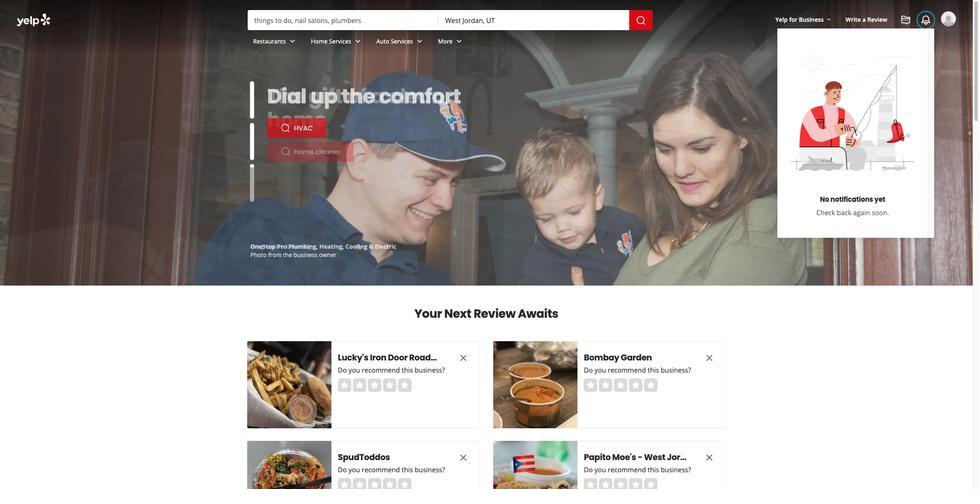 Task type: describe. For each thing, give the bounding box(es) containing it.
projects image
[[902, 15, 912, 25]]

lucky's iron door roadhouse
[[338, 352, 457, 364]]

search image
[[637, 16, 647, 26]]

this for spudtoddos
[[402, 465, 413, 474]]

photo of lucky's iron door roadhouse image
[[247, 341, 332, 428]]

progressive
[[251, 242, 284, 250]]

papito moe's - west jordan link
[[584, 451, 697, 463]]

16 chevron down v2 image
[[826, 16, 833, 23]]

you for papito moe's - west jordan
[[595, 465, 607, 474]]

do for bombay garden
[[584, 366, 593, 375]]

24 chevron down v2 image for more
[[455, 36, 465, 46]]

photo of spudtoddos image
[[247, 441, 332, 489]]

you for lucky's iron door roadhouse
[[349, 366, 360, 375]]

do you recommend this business? for spudtoddos
[[338, 465, 445, 474]]

your
[[415, 305, 442, 322]]

hvac
[[294, 123, 313, 133]]

services for auto services
[[391, 37, 413, 45]]

from inside onestop pro plumbing, heating, cooling & electric photo from the business owner
[[268, 251, 282, 259]]

your next review awaits
[[415, 305, 559, 322]]

from inside "progressive cleaning photo from the business owner"
[[268, 251, 282, 259]]

recommend for spudtoddos
[[362, 465, 400, 474]]

do for lucky's iron door roadhouse
[[338, 366, 347, 375]]

24 chevron down v2 image
[[353, 36, 363, 46]]

back
[[838, 208, 852, 217]]

cleaning
[[286, 242, 311, 250]]

write a review link
[[843, 12, 892, 27]]

home cleaner
[[294, 147, 341, 156]]

onestop pro plumbing, heating, cooling & electric link
[[251, 242, 397, 250]]

dial up the comfort
[[267, 82, 461, 110]]

error illustration image
[[782, 42, 925, 184]]

gift
[[309, 82, 343, 110]]

restaurants link
[[247, 30, 305, 54]]

papito moe's - west jordan
[[584, 451, 697, 463]]

home for home services
[[311, 37, 328, 45]]

1 select slide image from the top
[[250, 81, 254, 119]]

rating element for lucky's iron door roadhouse
[[338, 379, 412, 392]]

review for next
[[474, 305, 516, 322]]

write
[[846, 15, 862, 23]]

home
[[267, 106, 327, 134]]

photo of bombay garden image
[[494, 341, 578, 428]]

business? for papito moe's - west jordan
[[661, 465, 692, 474]]

review for a
[[868, 15, 888, 23]]

the inside "progressive cleaning photo from the business owner"
[[283, 251, 292, 259]]

2 select slide image from the top
[[250, 123, 254, 160]]

soon.
[[873, 208, 890, 217]]

services for home services
[[329, 37, 352, 45]]

cleaner
[[316, 147, 341, 156]]

notifications image
[[922, 15, 932, 25]]

bombay
[[584, 352, 620, 364]]

owner inside onestop pro plumbing, heating, cooling & electric photo from the business owner
[[319, 251, 337, 259]]

home services link
[[305, 30, 370, 54]]

(no rating) image for bombay garden
[[584, 379, 658, 392]]

onestop
[[251, 242, 276, 250]]

a inside the gift of a clean home
[[371, 82, 384, 110]]

the inside onestop pro plumbing, heating, cooling & electric photo from the business owner
[[283, 251, 292, 259]]

home cleaner link
[[267, 142, 354, 162]]

restaurants
[[253, 37, 286, 45]]

write a review
[[846, 15, 888, 23]]

business? for spudtoddos
[[415, 465, 445, 474]]

owner inside "progressive cleaning photo from the business owner"
[[319, 251, 337, 259]]

&
[[369, 242, 374, 250]]

lucky's
[[338, 352, 369, 364]]

24 search v2 image for the gift of a clean home
[[281, 147, 291, 157]]

photo of papito moe's - west jordan image
[[494, 441, 578, 489]]

none search field inside 'explore banner section' banner
[[248, 10, 655, 30]]

dismiss card image for papito moe's - west jordan
[[705, 453, 715, 463]]

awaits
[[518, 305, 559, 322]]

dismiss card image for bombay garden
[[705, 353, 715, 363]]

business
[[800, 15, 825, 23]]



Task type: vqa. For each thing, say whether or not it's contained in the screenshot.
The
yes



Task type: locate. For each thing, give the bounding box(es) containing it.
rating element
[[338, 379, 412, 392], [584, 379, 658, 392], [338, 478, 412, 489], [584, 478, 658, 489]]

1 vertical spatial 24 search v2 image
[[281, 147, 291, 157]]

do down bombay
[[584, 366, 593, 375]]

photo
[[251, 251, 267, 259], [251, 251, 267, 259]]

next
[[445, 305, 472, 322]]

24 chevron down v2 image inside more link
[[455, 36, 465, 46]]

you for spudtoddos
[[349, 465, 360, 474]]

again
[[854, 208, 871, 217]]

business? down spudtoddos link at the left of page
[[415, 465, 445, 474]]

home inside business categories element
[[311, 37, 328, 45]]

recommend for papito moe's - west jordan
[[608, 465, 647, 474]]

electric
[[375, 242, 397, 250]]

24 search v2 image left hvac
[[281, 123, 291, 133]]

progressive cleaning photo from the business owner
[[251, 242, 337, 259]]

1 vertical spatial select slide image
[[250, 123, 254, 160]]

you
[[349, 366, 360, 375], [595, 366, 607, 375], [349, 465, 360, 474], [595, 465, 607, 474]]

rating element for bombay garden
[[584, 379, 658, 392]]

business? down jordan
[[661, 465, 692, 474]]

explore banner section banner
[[0, 0, 974, 286]]

None field
[[255, 15, 432, 25], [446, 15, 623, 25]]

none search field containing no notifications yet
[[0, 0, 974, 238]]

comfort
[[380, 82, 461, 110]]

the
[[342, 82, 375, 110], [283, 251, 292, 259], [283, 251, 292, 259]]

business? down roadhouse at left
[[415, 366, 445, 375]]

recommend down moe's
[[608, 465, 647, 474]]

notifications
[[831, 195, 874, 204]]

business categories element
[[247, 30, 957, 54]]

review right 'write' on the top right
[[868, 15, 888, 23]]

1 none field from the left
[[255, 15, 432, 25]]

1 vertical spatial a
[[371, 82, 384, 110]]

plumbing,
[[289, 242, 318, 250]]

more
[[438, 37, 453, 45]]

this down west
[[648, 465, 660, 474]]

home down hvac
[[294, 147, 314, 156]]

onestop pro plumbing, heating, cooling & electric photo from the business owner
[[251, 242, 397, 259]]

do you recommend this business? down lucky's iron door roadhouse
[[338, 366, 445, 375]]

recommend
[[362, 366, 400, 375], [608, 366, 647, 375], [362, 465, 400, 474], [608, 465, 647, 474]]

user actions element
[[770, 10, 969, 238]]

you for bombay garden
[[595, 366, 607, 375]]

do you recommend this business? for lucky's iron door roadhouse
[[338, 366, 445, 375]]

0 horizontal spatial none field
[[255, 15, 432, 25]]

(no rating) image down iron
[[338, 379, 412, 392]]

this down the door
[[402, 366, 413, 375]]

of
[[347, 82, 367, 110]]

0 horizontal spatial review
[[474, 305, 516, 322]]

do for papito moe's - west jordan
[[584, 465, 593, 474]]

this down spudtoddos link at the left of page
[[402, 465, 413, 474]]

the
[[267, 82, 305, 110]]

0 horizontal spatial a
[[371, 82, 384, 110]]

roadhouse
[[410, 352, 457, 364]]

home for home cleaner
[[294, 147, 314, 156]]

up
[[311, 82, 338, 110]]

photo inside "progressive cleaning photo from the business owner"
[[251, 251, 267, 259]]

iron
[[370, 352, 387, 364]]

services
[[329, 37, 352, 45], [391, 37, 413, 45]]

business inside onestop pro plumbing, heating, cooling & electric photo from the business owner
[[294, 251, 318, 259]]

a right of
[[371, 82, 384, 110]]

0 vertical spatial home
[[311, 37, 328, 45]]

24 search v2 image
[[281, 123, 291, 133], [281, 147, 291, 157]]

business inside "progressive cleaning photo from the business owner"
[[294, 251, 318, 259]]

24 chevron down v2 image
[[288, 36, 298, 46], [415, 36, 425, 46], [455, 36, 465, 46]]

0 vertical spatial review
[[868, 15, 888, 23]]

auto
[[377, 37, 390, 45]]

recommend down bombay garden
[[608, 366, 647, 375]]

(no rating) image down spudtoddos
[[338, 478, 412, 489]]

do for spudtoddos
[[338, 465, 347, 474]]

1 horizontal spatial none field
[[446, 15, 623, 25]]

recommend for bombay garden
[[608, 366, 647, 375]]

papito
[[584, 451, 611, 463]]

review
[[868, 15, 888, 23], [474, 305, 516, 322]]

spudtoddos link
[[338, 451, 443, 463]]

business
[[294, 251, 318, 259], [294, 251, 318, 259]]

business? down bombay garden link
[[661, 366, 692, 375]]

this for bombay garden
[[648, 366, 660, 375]]

(no rating) image
[[338, 379, 412, 392], [584, 379, 658, 392], [338, 478, 412, 489], [584, 478, 658, 489]]

dismiss card image
[[459, 353, 469, 363], [705, 353, 715, 363], [705, 453, 715, 463]]

1 24 chevron down v2 image from the left
[[288, 36, 298, 46]]

None radio
[[368, 379, 382, 392], [383, 379, 397, 392], [584, 379, 598, 392], [599, 379, 613, 392], [630, 379, 643, 392], [645, 379, 658, 392], [338, 478, 352, 489], [615, 478, 628, 489], [645, 478, 658, 489], [368, 379, 382, 392], [383, 379, 397, 392], [584, 379, 598, 392], [599, 379, 613, 392], [630, 379, 643, 392], [645, 379, 658, 392], [338, 478, 352, 489], [615, 478, 628, 489], [645, 478, 658, 489]]

1 vertical spatial home
[[294, 147, 314, 156]]

1 horizontal spatial 24 chevron down v2 image
[[415, 36, 425, 46]]

this
[[402, 366, 413, 375], [648, 366, 660, 375], [402, 465, 413, 474], [648, 465, 660, 474]]

do you recommend this business?
[[338, 366, 445, 375], [584, 366, 692, 375], [338, 465, 445, 474], [584, 465, 692, 474]]

you down lucky's
[[349, 366, 360, 375]]

2 none field from the left
[[446, 15, 623, 25]]

Near text field
[[446, 15, 623, 25]]

review inside user actions element
[[868, 15, 888, 23]]

you down bombay
[[595, 366, 607, 375]]

2 services from the left
[[391, 37, 413, 45]]

24 chevron down v2 image right restaurants
[[288, 36, 298, 46]]

review right next
[[474, 305, 516, 322]]

the gift of a clean home
[[267, 82, 445, 134]]

rating element down iron
[[338, 379, 412, 392]]

2 horizontal spatial 24 chevron down v2 image
[[455, 36, 465, 46]]

moe's
[[613, 451, 637, 463]]

none field the near
[[446, 15, 623, 25]]

photo inside onestop pro plumbing, heating, cooling & electric photo from the business owner
[[251, 251, 267, 259]]

None search field
[[0, 0, 974, 238]]

0 horizontal spatial services
[[329, 37, 352, 45]]

(no rating) image for lucky's iron door roadhouse
[[338, 379, 412, 392]]

you down papito
[[595, 465, 607, 474]]

bombay garden link
[[584, 352, 689, 364]]

do you recommend this business? down spudtoddos link at the left of page
[[338, 465, 445, 474]]

services left 24 chevron down v2 image
[[329, 37, 352, 45]]

no notifications yet check back again soon.
[[817, 195, 890, 217]]

dial
[[267, 82, 307, 110]]

yet
[[875, 195, 886, 204]]

do down papito
[[584, 465, 593, 474]]

2 24 search v2 image from the top
[[281, 147, 291, 157]]

heating,
[[320, 242, 344, 250]]

for
[[790, 15, 798, 23]]

yelp for business button
[[773, 12, 836, 27]]

do you recommend this business? down -
[[584, 465, 692, 474]]

3 24 chevron down v2 image from the left
[[455, 36, 465, 46]]

0 horizontal spatial 24 chevron down v2 image
[[288, 36, 298, 46]]

this for papito moe's - west jordan
[[648, 465, 660, 474]]

1 services from the left
[[329, 37, 352, 45]]

yelp
[[776, 15, 788, 23]]

do down lucky's
[[338, 366, 347, 375]]

rating element for spudtoddos
[[338, 478, 412, 489]]

0 vertical spatial 24 search v2 image
[[281, 123, 291, 133]]

spudtoddos
[[338, 451, 390, 463]]

None radio
[[338, 379, 352, 392], [353, 379, 367, 392], [398, 379, 412, 392], [615, 379, 628, 392], [353, 478, 367, 489], [368, 478, 382, 489], [383, 478, 397, 489], [398, 478, 412, 489], [584, 478, 598, 489], [599, 478, 613, 489], [630, 478, 643, 489], [338, 379, 352, 392], [353, 379, 367, 392], [398, 379, 412, 392], [615, 379, 628, 392], [353, 478, 367, 489], [368, 478, 382, 489], [383, 478, 397, 489], [398, 478, 412, 489], [584, 478, 598, 489], [599, 478, 613, 489], [630, 478, 643, 489]]

do down spudtoddos
[[338, 465, 347, 474]]

24 chevron down v2 image for restaurants
[[288, 36, 298, 46]]

progressive cleaning link
[[251, 242, 311, 250]]

no
[[821, 195, 830, 204]]

1 vertical spatial review
[[474, 305, 516, 322]]

lucky's iron door roadhouse link
[[338, 352, 457, 364]]

bombay garden
[[584, 352, 653, 364]]

-
[[638, 451, 643, 463]]

west
[[645, 451, 666, 463]]

rating element down spudtoddos
[[338, 478, 412, 489]]

None search field
[[248, 10, 655, 30]]

24 search v2 image for dial up the comfort
[[281, 123, 291, 133]]

do you recommend this business? for bombay garden
[[584, 366, 692, 375]]

door
[[388, 352, 408, 364]]

none field find
[[255, 15, 432, 25]]

home
[[311, 37, 328, 45], [294, 147, 314, 156]]

rating element for papito moe's - west jordan
[[584, 478, 658, 489]]

0 vertical spatial select slide image
[[250, 81, 254, 119]]

a
[[863, 15, 867, 23], [371, 82, 384, 110]]

Find text field
[[255, 15, 432, 25]]

24 chevron down v2 image inside restaurants link
[[288, 36, 298, 46]]

from
[[268, 251, 282, 259], [268, 251, 282, 259]]

garden
[[621, 352, 653, 364]]

24 search v2 image inside hvac link
[[281, 123, 291, 133]]

1 24 search v2 image from the top
[[281, 123, 291, 133]]

24 chevron down v2 image for auto services
[[415, 36, 425, 46]]

more link
[[432, 30, 471, 54]]

recommend down spudtoddos link at the left of page
[[362, 465, 400, 474]]

yelp for business
[[776, 15, 825, 23]]

services right the auto
[[391, 37, 413, 45]]

cooling
[[346, 242, 368, 250]]

do you recommend this business? for papito moe's - west jordan
[[584, 465, 692, 474]]

business?
[[415, 366, 445, 375], [661, 366, 692, 375], [415, 465, 445, 474], [661, 465, 692, 474]]

(no rating) image for spudtoddos
[[338, 478, 412, 489]]

auto services
[[377, 37, 413, 45]]

rating element down moe's
[[584, 478, 658, 489]]

dismiss card image
[[459, 453, 469, 463]]

24 chevron down v2 image right more
[[455, 36, 465, 46]]

home down find text field
[[311, 37, 328, 45]]

(no rating) image down moe's
[[584, 478, 658, 489]]

2 24 chevron down v2 image from the left
[[415, 36, 425, 46]]

24 search v2 image down hvac link
[[281, 147, 291, 157]]

24 chevron down v2 image right auto services
[[415, 36, 425, 46]]

owner
[[319, 251, 337, 259], [319, 251, 337, 259]]

dismiss card image for lucky's iron door roadhouse
[[459, 353, 469, 363]]

this for lucky's iron door roadhouse
[[402, 366, 413, 375]]

rating element down bombay garden
[[584, 379, 658, 392]]

check
[[817, 208, 836, 217]]

hvac link
[[267, 118, 326, 138]]

select slide image
[[250, 81, 254, 119], [250, 123, 254, 160]]

1 horizontal spatial a
[[863, 15, 867, 23]]

home services
[[311, 37, 352, 45]]

recommend down iron
[[362, 366, 400, 375]]

1 horizontal spatial review
[[868, 15, 888, 23]]

1 horizontal spatial services
[[391, 37, 413, 45]]

a right 'write' on the top right
[[863, 15, 867, 23]]

this down the garden
[[648, 366, 660, 375]]

auto services link
[[370, 30, 432, 54]]

you down spudtoddos
[[349, 465, 360, 474]]

24 search v2 image inside home cleaner link
[[281, 147, 291, 157]]

(no rating) image down bombay garden
[[584, 379, 658, 392]]

recommend for lucky's iron door roadhouse
[[362, 366, 400, 375]]

do
[[338, 366, 347, 375], [584, 366, 593, 375], [338, 465, 347, 474], [584, 465, 593, 474]]

24 chevron down v2 image inside auto services link
[[415, 36, 425, 46]]

pro
[[277, 242, 287, 250]]

(no rating) image for papito moe's - west jordan
[[584, 478, 658, 489]]

business? for lucky's iron door roadhouse
[[415, 366, 445, 375]]

do you recommend this business? down the garden
[[584, 366, 692, 375]]

jordan
[[668, 451, 697, 463]]

terry t. image
[[942, 11, 957, 26]]

clean
[[389, 82, 445, 110]]

business? for bombay garden
[[661, 366, 692, 375]]

0 vertical spatial a
[[863, 15, 867, 23]]



